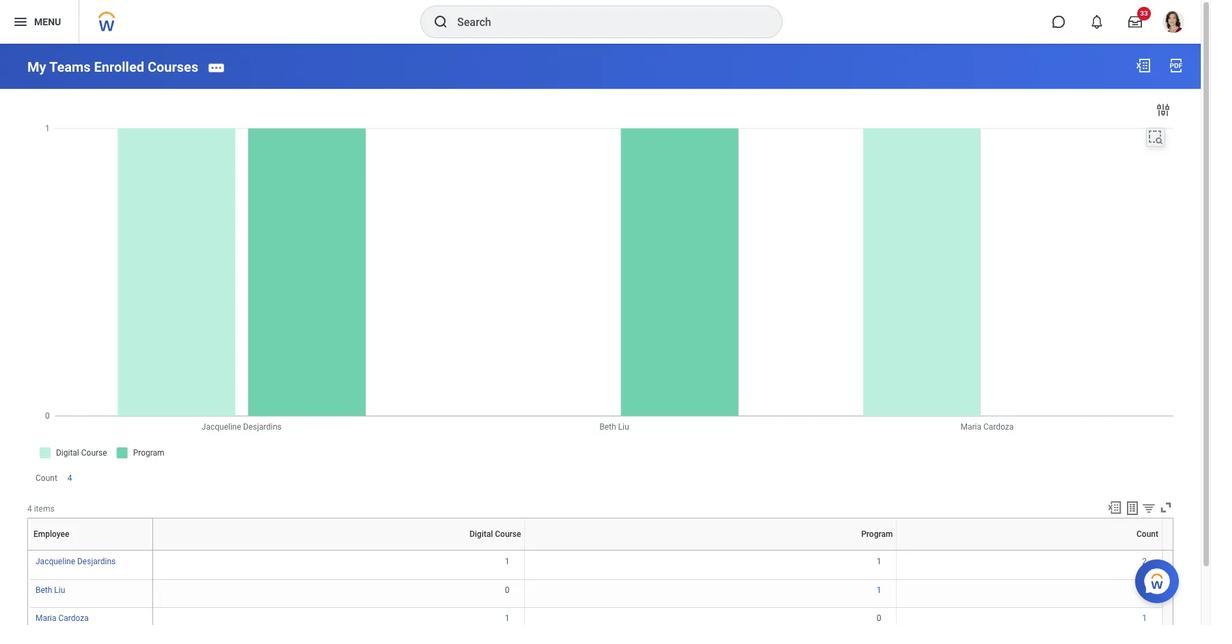 Task type: vqa. For each thing, say whether or not it's contained in the screenshot.
P-00040 Vice President, Marketing - Yumiko Sato row
no



Task type: locate. For each thing, give the bounding box(es) containing it.
2 row element from the left
[[153, 519, 1166, 550]]

my teams enrolled courses link
[[27, 59, 198, 75]]

inbox large image
[[1129, 15, 1143, 29]]

33
[[1141, 10, 1149, 17]]

jacqueline
[[36, 557, 75, 567]]

export to excel image inside toolbar
[[1108, 500, 1123, 515]]

program
[[862, 530, 893, 539], [709, 550, 712, 551]]

1 vertical spatial 4
[[27, 505, 32, 514]]

4
[[68, 474, 72, 483], [27, 505, 32, 514]]

liu
[[54, 586, 65, 595]]

0 vertical spatial employee
[[34, 530, 69, 539]]

toolbar
[[1102, 500, 1174, 518]]

row element containing digital course
[[153, 519, 1166, 550]]

course
[[495, 530, 521, 539], [339, 550, 341, 551]]

1 vertical spatial 0
[[877, 614, 882, 623]]

0
[[505, 586, 510, 595], [877, 614, 882, 623]]

export to excel image left view printable version (pdf) icon
[[1136, 57, 1152, 74]]

1 horizontal spatial digital
[[470, 530, 493, 539]]

digital course button
[[336, 550, 341, 551]]

0 horizontal spatial count
[[36, 474, 57, 483]]

1 vertical spatial employee
[[89, 550, 92, 551]]

maria
[[36, 614, 56, 623]]

beth liu
[[36, 586, 65, 595]]

0 vertical spatial 0
[[505, 586, 510, 595]]

0 horizontal spatial 0
[[505, 586, 510, 595]]

fullscreen image
[[1159, 500, 1174, 515]]

1 row element from the left
[[29, 519, 156, 550]]

course for digital course program count
[[339, 550, 341, 551]]

0 vertical spatial course
[[495, 530, 521, 539]]

0 horizontal spatial course
[[339, 550, 341, 551]]

0 vertical spatial program
[[862, 530, 893, 539]]

digital course program count
[[336, 550, 1031, 551]]

my
[[27, 59, 46, 75]]

teams
[[49, 59, 91, 75]]

1 vertical spatial course
[[339, 550, 341, 551]]

1 vertical spatial count
[[1137, 530, 1159, 539]]

employee down items
[[34, 530, 69, 539]]

employee
[[34, 530, 69, 539], [89, 550, 92, 551]]

1 vertical spatial digital
[[336, 550, 338, 551]]

0 horizontal spatial 4
[[27, 505, 32, 514]]

count
[[36, 474, 57, 483], [1137, 530, 1159, 539], [1029, 550, 1031, 551]]

1 button
[[505, 557, 512, 568], [877, 557, 884, 568], [877, 585, 884, 596], [1143, 585, 1149, 596], [505, 613, 512, 624], [1143, 613, 1149, 624]]

0 horizontal spatial employee
[[34, 530, 69, 539]]

1 vertical spatial export to excel image
[[1108, 500, 1123, 515]]

0 vertical spatial 4
[[68, 474, 72, 483]]

export to excel image for view printable version (pdf) icon
[[1136, 57, 1152, 74]]

count column header
[[897, 550, 1163, 552]]

row element
[[29, 519, 156, 550], [153, 519, 1166, 550]]

0 vertical spatial export to excel image
[[1136, 57, 1152, 74]]

1 horizontal spatial 0
[[877, 614, 882, 623]]

employee up "desjardins" on the bottom
[[89, 550, 92, 551]]

2 vertical spatial count
[[1029, 550, 1031, 551]]

export to excel image
[[1136, 57, 1152, 74], [1108, 500, 1123, 515]]

jacqueline desjardins
[[36, 557, 116, 567]]

beth
[[36, 586, 52, 595]]

configure and view chart data image
[[1156, 102, 1172, 118]]

1 vertical spatial program
[[709, 550, 712, 551]]

1 horizontal spatial count
[[1029, 550, 1031, 551]]

0 vertical spatial digital
[[470, 530, 493, 539]]

export to excel image left export to worksheets image
[[1108, 500, 1123, 515]]

4 inside button
[[68, 474, 72, 483]]

1 vertical spatial 0 button
[[877, 613, 884, 624]]

4 button
[[68, 473, 74, 484]]

1 horizontal spatial 0 button
[[877, 613, 884, 624]]

1 horizontal spatial course
[[495, 530, 521, 539]]

0 horizontal spatial export to excel image
[[1108, 500, 1123, 515]]

0 horizontal spatial digital
[[336, 550, 338, 551]]

items
[[34, 505, 54, 514]]

1
[[505, 557, 510, 567], [877, 557, 882, 567], [877, 586, 882, 595], [1143, 586, 1147, 595], [505, 614, 510, 623], [1143, 614, 1147, 623]]

1 horizontal spatial 4
[[68, 474, 72, 483]]

digital
[[470, 530, 493, 539], [336, 550, 338, 551]]

digital course
[[470, 530, 521, 539]]

notifications large image
[[1091, 15, 1104, 29]]

0 horizontal spatial 0 button
[[505, 585, 512, 596]]

jacqueline desjardins link
[[36, 555, 116, 567]]

1 horizontal spatial export to excel image
[[1136, 57, 1152, 74]]

0 button
[[505, 585, 512, 596], [877, 613, 884, 624]]

beth liu link
[[36, 583, 65, 595]]

desjardins
[[77, 557, 116, 567]]

export to worksheets image
[[1125, 500, 1141, 517]]

export to excel image for export to worksheets image
[[1108, 500, 1123, 515]]



Task type: describe. For each thing, give the bounding box(es) containing it.
digital for digital course
[[470, 530, 493, 539]]

program button
[[709, 550, 713, 551]]

menu button
[[0, 0, 79, 44]]

cardoza
[[58, 614, 89, 623]]

0 vertical spatial count
[[36, 474, 57, 483]]

Search Workday  search field
[[457, 7, 754, 37]]

search image
[[433, 14, 449, 30]]

my teams enrolled courses
[[27, 59, 198, 75]]

zoom area image
[[1148, 129, 1164, 145]]

0 vertical spatial 0 button
[[505, 585, 512, 596]]

view printable version (pdf) image
[[1169, 57, 1185, 74]]

33 button
[[1121, 7, 1151, 37]]

select to filter grid data image
[[1142, 501, 1157, 515]]

0 for rightmost 0 button
[[877, 614, 882, 623]]

toolbar inside my teams enrolled courses main content
[[1102, 500, 1174, 518]]

0 horizontal spatial program
[[709, 550, 712, 551]]

maria cardoza link
[[36, 611, 89, 623]]

employee inside "row" element
[[34, 530, 69, 539]]

enrolled
[[94, 59, 144, 75]]

courses
[[148, 59, 198, 75]]

4 for 4
[[68, 474, 72, 483]]

1 horizontal spatial program
[[862, 530, 893, 539]]

profile logan mcneil image
[[1163, 11, 1185, 36]]

2 horizontal spatial count
[[1137, 530, 1159, 539]]

2
[[1143, 557, 1147, 567]]

row element containing employee
[[29, 519, 156, 550]]

digital for digital course program count
[[336, 550, 338, 551]]

justify image
[[12, 14, 29, 30]]

4 items
[[27, 505, 54, 514]]

menu
[[34, 16, 61, 27]]

course for digital course
[[495, 530, 521, 539]]

4 for 4 items
[[27, 505, 32, 514]]

1 horizontal spatial employee
[[89, 550, 92, 551]]

maria cardoza
[[36, 614, 89, 623]]

my teams enrolled courses main content
[[0, 44, 1201, 626]]

0 for the top 0 button
[[505, 586, 510, 595]]

employee button
[[89, 550, 92, 551]]

2 button
[[1143, 557, 1149, 568]]



